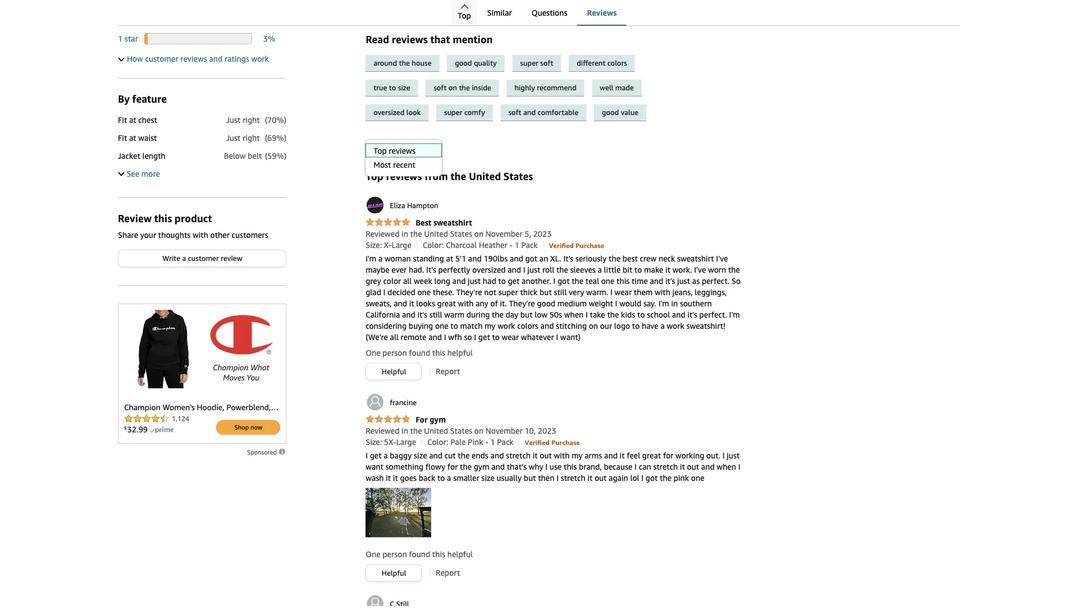 Task type: describe. For each thing, give the bounding box(es) containing it.
0 vertical spatial still
[[554, 288, 567, 297]]

soft and comfortable
[[509, 108, 579, 117]]

list box containing top reviews
[[365, 143, 442, 172]]

it right wash
[[386, 473, 391, 483]]

0 vertical spatial states
[[504, 170, 533, 182]]

comfortable
[[538, 108, 579, 117]]

(70%)
[[265, 115, 286, 125]]

top reviews option
[[365, 143, 442, 157]]

grey
[[366, 276, 381, 286]]

1 horizontal spatial colors
[[608, 59, 627, 67]]

just up another.
[[528, 265, 541, 274]]

verified purchase for with
[[525, 439, 580, 446]]

by
[[118, 93, 130, 105]]

states for for gym
[[450, 426, 472, 436]]

highly recommend
[[515, 83, 577, 92]]

november for heather
[[486, 229, 523, 238]]

one down warm
[[435, 321, 449, 330]]

2 horizontal spatial get
[[508, 276, 520, 286]]

one inside i get a baggy size and cut the ends and stretch it out with my arms and it feel great for working out. i just want something flowy for the gym and that's why i use this brand, because i can stretch it out and when i wash it it goes back to a smaller size usually but then i stretch it out again lol i got the pink one
[[691, 473, 705, 483]]

1 report link from the top
[[436, 367, 460, 376]]

and down make
[[650, 276, 664, 286]]

good for good quality
[[455, 59, 472, 67]]

super for super comfy
[[444, 108, 463, 117]]

and right '190lbs'
[[510, 254, 523, 263]]

great inside i'm a woman standing at 5'1 and 190lbs and got an xl. it's seriously the best crew neck sweatshirt i've maybe ever had. it's perfectly oversized and i just roll the sleeves a little bit to make it work. i've worn the grey color all week long and just had to get another. i got the teal one this time and it's just as perfect. so glad i decided one these. they're not super thick but still very warm. i wear them with jeans, leggings, sweats, and it looks great with any of it. they're good medium weight i would say. i'm in southern california and it's still warm during the day but low 50s when i take the kids to school and it's perfect. i'm considering buying one to match my work colors and stitching on our logo to have a work sweatshirt! (we're all remote and i wfh so i get to wear whatever i want)
[[437, 299, 456, 308]]

1 horizontal spatial stretch
[[561, 473, 586, 483]]

top for top reviews most recent
[[374, 146, 387, 155]]

feel
[[627, 451, 640, 460]]

great inside i get a baggy size and cut the ends and stretch it out with my arms and it feel great for working out. i just want something flowy for the gym and that's why i use this brand, because i can stretch it out and when i wash it it goes back to a smaller size usually but then i stretch it out again lol i got the pink one
[[643, 451, 661, 460]]

true
[[374, 83, 387, 92]]

x-
[[384, 240, 392, 250]]

got inside i get a baggy size and cut the ends and stretch it out with my arms and it feel great for working out. i just want something flowy for the gym and that's why i use this brand, because i can stretch it out and when i wash it it goes back to a smaller size usually but then i stretch it out again lol i got the pink one
[[646, 473, 658, 483]]

when inside i'm a woman standing at 5'1 and 190lbs and got an xl. it's seriously the best crew neck sweatshirt i've maybe ever had. it's perfectly oversized and i just roll the sleeves a little bit to make it work. i've worn the grey color all week long and just had to get another. i got the teal one this time and it's just as perfect. so glad i decided one these. they're not super thick but still very warm. i wear them with jeans, leggings, sweats, and it looks great with any of it. they're good medium weight i would say. i'm in southern california and it's still warm during the day but low 50s when i take the kids to school and it's perfect. i'm considering buying one to match my work colors and stitching on our logo to have a work sweatshirt! (we're all remote and i wfh so i get to wear whatever i want)
[[564, 310, 584, 319]]

work.
[[673, 265, 692, 274]]

2023 for reviewed in the united states on november 10, 2023
[[538, 426, 556, 436]]

one down little
[[601, 276, 615, 286]]

in inside i'm a woman standing at 5'1 and 190lbs and got an xl. it's seriously the best crew neck sweatshirt i've maybe ever had. it's perfectly oversized and i just roll the sleeves a little bit to make it work. i've worn the grey color all week long and just had to get another. i got the teal one this time and it's just as perfect. so glad i decided one these. they're not super thick but still very warm. i wear them with jeans, leggings, sweats, and it looks great with any of it. they're good medium weight i would say. i'm in southern california and it's still warm during the day but low 50s when i take the kids to school and it's perfect. i'm considering buying one to match my work colors and stitching on our logo to have a work sweatshirt! (we're all remote and i wfh so i get to wear whatever i want)
[[672, 299, 678, 308]]

again
[[609, 473, 628, 483]]

0 vertical spatial out
[[540, 451, 552, 460]]

quality
[[474, 59, 497, 67]]

and right school
[[672, 310, 686, 319]]

50s
[[550, 310, 562, 319]]

0 horizontal spatial i'm
[[366, 254, 377, 263]]

best
[[623, 254, 638, 263]]

color: charcoal heather - 1 pack
[[423, 240, 538, 250]]

to right so
[[492, 332, 500, 342]]

1 for reviewed in the united states on november 10, 2023
[[491, 437, 495, 447]]

0 horizontal spatial | image
[[430, 368, 431, 376]]

to down kids at the bottom right of page
[[632, 321, 640, 330]]

extender expand image
[[118, 170, 125, 176]]

1 vertical spatial got
[[558, 276, 570, 286]]

and right ends
[[491, 451, 504, 460]]

to inside i get a baggy size and cut the ends and stretch it out with my arms and it feel great for working out. i just want something flowy for the gym and that's why i use this brand, because i can stretch it out and when i wash it it goes back to a smaller size usually but then i stretch it out again lol i got the pink one
[[438, 473, 445, 483]]

pink
[[468, 437, 483, 447]]

low
[[535, 310, 548, 319]]

0 horizontal spatial it's
[[418, 310, 427, 319]]

warm
[[444, 310, 465, 319]]

a down 5x-
[[384, 451, 388, 460]]

out.
[[707, 451, 721, 460]]

oversized inside i'm a woman standing at 5'1 and 190lbs and got an xl. it's seriously the best crew neck sweatshirt i've maybe ever had. it's perfectly oversized and i just roll the sleeves a little bit to make it work. i've worn the grey color all week long and just had to get another. i got the teal one this time and it's just as perfect. so glad i decided one these. they're not super thick but still very warm. i wear them with jeans, leggings, sweats, and it looks great with any of it. they're good medium weight i would say. i'm in southern california and it's still warm during the day but low 50s when i take the kids to school and it's perfect. i'm considering buying one to match my work colors and stitching on our logo to have a work sweatshirt! (we're all remote and i wfh so i get to wear whatever i want)
[[472, 265, 506, 274]]

below
[[224, 151, 246, 161]]

work inside dropdown button
[[251, 54, 269, 63]]

1 vertical spatial size
[[414, 451, 427, 460]]

it up why
[[533, 451, 538, 460]]

the down of at the left of page
[[492, 310, 504, 319]]

2 vertical spatial size
[[482, 473, 495, 483]]

the up smaller
[[460, 462, 472, 471]]

thick
[[520, 288, 538, 297]]

length
[[142, 151, 166, 161]]

1 horizontal spatial they're
[[509, 299, 535, 308]]

color: for color: pale pink - 1 pack
[[427, 437, 449, 447]]

brand,
[[579, 462, 602, 471]]

school
[[647, 310, 670, 319]]

reviews inside dropdown button
[[180, 54, 207, 63]]

soft on the inside
[[434, 83, 491, 92]]

oversized look
[[374, 108, 421, 117]]

with up say.
[[655, 288, 671, 297]]

sweatshirt inside i'm a woman standing at 5'1 and 190lbs and got an xl. it's seriously the best crew neck sweatshirt i've maybe ever had. it's perfectly oversized and i just roll the sleeves a little bit to make it work. i've worn the grey color all week long and just had to get another. i got the teal one this time and it's just as perfect. so glad i decided one these. they're not super thick but still very warm. i wear them with jeans, leggings, sweats, and it looks great with any of it. they're good medium weight i would say. i'm in southern california and it's still warm during the day but low 50s when i take the kids to school and it's perfect. i'm considering buying one to match my work colors and stitching on our logo to have a work sweatshirt! (we're all remote and i wfh so i get to wear whatever i want)
[[677, 254, 714, 263]]

but inside i get a baggy size and cut the ends and stretch it out with my arms and it feel great for working out. i just want something flowy for the gym and that's why i use this brand, because i can stretch it out and when i wash it it goes back to a smaller size usually but then i stretch it out again lol i got the pink one
[[524, 473, 536, 483]]

customers
[[232, 231, 268, 240]]

on up the pink
[[475, 426, 484, 436]]

5x-
[[384, 437, 396, 447]]

size inside 'link'
[[398, 83, 410, 92]]

the up little
[[609, 254, 621, 263]]

long
[[434, 276, 450, 286]]

states for best sweatshirt
[[450, 229, 472, 238]]

the up very
[[572, 276, 584, 286]]

the inside soft on the inside link
[[459, 83, 470, 92]]

very
[[569, 288, 584, 297]]

most
[[374, 160, 391, 169]]

and down perfectly
[[452, 276, 466, 286]]

them
[[634, 288, 653, 297]]

verified purchase link for with
[[525, 437, 580, 447]]

1 list item from the left
[[389, 0, 479, 9]]

colors inside i'm a woman standing at 5'1 and 190lbs and got an xl. it's seriously the best crew neck sweatshirt i've maybe ever had. it's perfectly oversized and i just roll the sleeves a little bit to make it work. i've worn the grey color all week long and just had to get another. i got the teal one this time and it's just as perfect. so glad i decided one these. they're not super thick but still very warm. i wear them with jeans, leggings, sweats, and it looks great with any of it. they're good medium weight i would say. i'm in southern california and it's still warm during the day but low 50s when i take the kids to school and it's perfect. i'm considering buying one to match my work colors and stitching on our logo to have a work sweatshirt! (we're all remote and i wfh so i get to wear whatever i want)
[[517, 321, 539, 330]]

and down out.
[[701, 462, 715, 471]]

sleeves
[[570, 265, 596, 274]]

1 horizontal spatial get
[[479, 332, 490, 342]]

large for 5x-
[[396, 437, 416, 447]]

with down product
[[193, 231, 208, 240]]

top reviews link
[[366, 143, 442, 157]]

verified purchase for seriously
[[549, 241, 604, 249]]

to inside 'link'
[[389, 83, 396, 92]]

waist
[[138, 133, 157, 143]]

verified for it
[[525, 439, 550, 446]]

reviewed for 5x-
[[366, 426, 400, 436]]

arms
[[585, 451, 602, 460]]

weight
[[589, 299, 613, 308]]

pack for and
[[497, 437, 514, 447]]

just inside i get a baggy size and cut the ends and stretch it out with my arms and it feel great for working out. i just want something flowy for the gym and that's why i use this brand, because i can stretch it out and when i wash it it goes back to a smaller size usually but then i stretch it out again lol i got the pink one
[[727, 451, 740, 460]]

little
[[604, 265, 621, 274]]

say.
[[644, 299, 657, 308]]

to right kids at the bottom right of page
[[638, 310, 645, 319]]

fit for fit at chest
[[118, 115, 127, 125]]

helpful for 1st report link from the bottom
[[382, 569, 406, 578]]

different
[[577, 59, 606, 67]]

it up pink
[[680, 462, 685, 471]]

one person found this helpful for helpful link associated with bottom | icon
[[366, 550, 473, 559]]

top reviews
[[370, 142, 403, 149]]

0 vertical spatial all
[[403, 276, 412, 286]]

write a customer review
[[163, 254, 242, 263]]

glad
[[366, 288, 381, 297]]

for gym
[[416, 415, 446, 424]]

then
[[538, 473, 555, 483]]

neck
[[659, 254, 675, 263]]

soft and comfortable link
[[501, 104, 594, 121]]

in for working
[[402, 426, 408, 436]]

| image for size: x-large
[[417, 241, 418, 249]]

remote
[[401, 332, 427, 342]]

get inside i get a baggy size and cut the ends and stretch it out with my arms and it feel great for working out. i just want something flowy for the gym and that's why i use this brand, because i can stretch it out and when i wash it it goes back to a smaller size usually but then i stretch it out again lol i got the pink one
[[370, 451, 382, 460]]

it.
[[500, 299, 507, 308]]

super comfy
[[444, 108, 485, 117]]

reviewed in the united states on november 5, 2023
[[366, 229, 552, 238]]

large for x-
[[392, 240, 412, 250]]

the up our
[[607, 310, 619, 319]]

good value link
[[594, 104, 652, 121]]

1 vertical spatial for
[[448, 462, 458, 471]]

(69%)
[[265, 133, 286, 143]]

reviews for top reviews from the united states
[[386, 170, 422, 182]]

0 vertical spatial for
[[663, 451, 674, 460]]

any
[[476, 299, 489, 308]]

1 vertical spatial i'm
[[659, 299, 669, 308]]

1 vertical spatial out
[[687, 462, 699, 471]]

it down brand,
[[588, 473, 593, 483]]

purchase for with
[[552, 439, 580, 446]]

at for waist
[[129, 133, 136, 143]]

jacket
[[118, 151, 140, 161]]

1 vertical spatial stretch
[[654, 462, 678, 471]]

it left the feel at the bottom right of the page
[[620, 451, 625, 460]]

0 vertical spatial wear
[[615, 288, 632, 297]]

just up jeans,
[[677, 276, 690, 286]]

color: for color: charcoal heather - 1 pack
[[423, 240, 444, 250]]

the up so
[[729, 265, 740, 274]]

best
[[416, 218, 432, 227]]

different colors
[[577, 59, 627, 67]]

1 vertical spatial perfect.
[[700, 310, 727, 319]]

helpful for second report link from the bottom of the page
[[382, 367, 406, 376]]

report for second report link from the bottom of the page
[[436, 367, 460, 376]]

0 vertical spatial perfect.
[[702, 276, 730, 286]]

helpful for second report link from the bottom of the page
[[448, 348, 473, 357]]

sponsored link
[[247, 447, 286, 458]]

and down decided
[[394, 299, 407, 308]]

right for (69%)
[[243, 133, 260, 143]]

recommend
[[537, 83, 577, 92]]

it down 'neck'
[[666, 265, 671, 274]]

decided
[[388, 288, 416, 297]]

product
[[175, 212, 212, 224]]

right for (70%)
[[243, 115, 260, 125]]

want
[[366, 462, 384, 471]]

and down buying
[[429, 332, 442, 342]]

because
[[604, 462, 633, 471]]

make
[[644, 265, 664, 274]]

the down for
[[410, 426, 422, 436]]

my inside i'm a woman standing at 5'1 and 190lbs and got an xl. it's seriously the best crew neck sweatshirt i've maybe ever had. it's perfectly oversized and i just roll the sleeves a little bit to make it work. i've worn the grey color all week long and just had to get another. i got the teal one this time and it's just as perfect. so glad i decided one these. they're not super thick but still very warm. i wear them with jeans, leggings, sweats, and it looks great with any of it. they're good medium weight i would say. i'm in southern california and it's still warm during the day but low 50s when i take the kids to school and it's perfect. i'm considering buying one to match my work colors and stitching on our logo to have a work sweatshirt! (we're all remote and i wfh so i get to wear whatever i want)
[[485, 321, 496, 330]]

and up buying
[[402, 310, 416, 319]]

size: for size: 5x-large
[[366, 437, 382, 447]]

crew
[[640, 254, 657, 263]]

2 vertical spatial i'm
[[729, 310, 740, 319]]

1 one from the top
[[366, 348, 381, 357]]

1 vertical spatial all
[[390, 332, 399, 342]]

belt
[[248, 151, 262, 161]]

wfh
[[448, 332, 462, 342]]

0 horizontal spatial wear
[[502, 332, 519, 342]]

report for 1st report link from the bottom
[[436, 568, 460, 578]]

2 vertical spatial out
[[595, 473, 607, 483]]

size: x-large
[[366, 240, 412, 250]]

most recent link
[[366, 157, 442, 172]]

jeans,
[[673, 288, 693, 297]]

| image for color: charcoal heather - 1 pack
[[543, 241, 544, 249]]

reviewed for x-
[[366, 229, 400, 238]]

0 vertical spatial i've
[[716, 254, 728, 263]]

take
[[590, 310, 605, 319]]

to down warm
[[451, 321, 458, 330]]

sponsored
[[247, 449, 279, 456]]

kids
[[621, 310, 636, 319]]

a left little
[[598, 265, 602, 274]]

a left smaller
[[447, 473, 451, 483]]

our
[[600, 321, 612, 330]]

- for pink
[[485, 437, 489, 447]]

have
[[642, 321, 659, 330]]

1 vertical spatial it's
[[426, 265, 436, 274]]

see more
[[127, 169, 160, 179]]

and up flowy
[[429, 451, 443, 460]]

0 horizontal spatial they're
[[456, 288, 482, 297]]

review
[[221, 254, 242, 263]]

ratings
[[225, 54, 249, 63]]

of
[[491, 299, 498, 308]]

how customer reviews and ratings work
[[127, 54, 269, 63]]

the left pink
[[660, 473, 672, 483]]

to right bit
[[635, 265, 642, 274]]

read reviews that mention
[[366, 33, 493, 45]]

one down week
[[418, 288, 431, 297]]

3 list item from the left
[[569, 0, 658, 9]]

customer image image
[[366, 488, 431, 538]]

size: 5x-large
[[366, 437, 416, 447]]

write
[[163, 254, 180, 263]]

during
[[467, 310, 490, 319]]

highly recommend link
[[507, 80, 592, 97]]

the down best sweatshirt "link"
[[410, 229, 422, 238]]

highly
[[515, 83, 535, 92]]

share your thoughts with other customers
[[118, 231, 268, 240]]

this inside i get a baggy size and cut the ends and stretch it out with my arms and it feel great for working out. i just want something flowy for the gym and that's why i use this brand, because i can stretch it out and when i wash it it goes back to a smaller size usually but then i stretch it out again lol i got the pink one
[[564, 462, 577, 471]]

this inside i'm a woman standing at 5'1 and 190lbs and got an xl. it's seriously the best crew neck sweatshirt i've maybe ever had. it's perfectly oversized and i just roll the sleeves a little bit to make it work. i've worn the grey color all week long and just had to get another. i got the teal one this time and it's just as perfect. so glad i decided one these. they're not super thick but still very warm. i wear them with jeans, leggings, sweats, and it looks great with any of it. they're good medium weight i would say. i'm in southern california and it's still warm during the day but low 50s when i take the kids to school and it's perfect. i'm considering buying one to match my work colors and stitching on our logo to have a work sweatshirt! (we're all remote and i wfh so i get to wear whatever i want)
[[617, 276, 630, 286]]

verified purchase link for seriously
[[549, 240, 604, 250]]

my inside i get a baggy size and cut the ends and stretch it out with my arms and it feel great for working out. i just want something flowy for the gym and that's why i use this brand, because i can stretch it out and when i wash it it goes back to a smaller size usually but then i stretch it out again lol i got the pink one
[[572, 451, 583, 460]]

fit for fit at waist
[[118, 133, 127, 143]]

1 vertical spatial i've
[[694, 265, 706, 274]]

- for heather
[[510, 240, 513, 250]]

1 vertical spatial still
[[430, 310, 442, 319]]

just left had
[[468, 276, 481, 286]]

purchase for seriously
[[576, 241, 604, 249]]



Task type: vqa. For each thing, say whether or not it's contained in the screenshot.
'Customer Ratings'
no



Task type: locate. For each thing, give the bounding box(es) containing it.
it's up buying
[[418, 310, 427, 319]]

size left usually
[[482, 473, 495, 483]]

0 horizontal spatial soft
[[434, 83, 447, 92]]

work down school
[[667, 321, 685, 330]]

and up usually
[[492, 462, 505, 471]]

found
[[409, 348, 430, 357], [409, 550, 430, 559]]

verified down 10,
[[525, 439, 550, 446]]

california
[[366, 310, 400, 319]]

logo
[[614, 321, 630, 330]]

1 person from the top
[[383, 348, 407, 357]]

thoughts
[[158, 231, 191, 240]]

1 helpful from the top
[[382, 367, 406, 376]]

and right the 5'1
[[468, 254, 482, 263]]

reviewed up 5x-
[[366, 426, 400, 436]]

gym inside for gym link
[[430, 415, 446, 424]]

sweatshirt!
[[687, 321, 726, 330]]

well made
[[600, 83, 634, 92]]

it's down work.
[[666, 276, 675, 286]]

0 horizontal spatial all
[[390, 332, 399, 342]]

0 vertical spatial person
[[383, 348, 407, 357]]

i've up as
[[694, 265, 706, 274]]

it's
[[564, 254, 574, 263], [426, 265, 436, 274]]

1 found from the top
[[409, 348, 430, 357]]

good for good value
[[602, 108, 619, 117]]

1 one person found this helpful from the top
[[366, 348, 473, 357]]

found for second report link from the bottom of the page
[[409, 348, 430, 357]]

3%
[[263, 34, 275, 43]]

| image up that's
[[519, 439, 520, 446]]

size right true
[[398, 83, 410, 92]]

stretch up that's
[[506, 451, 531, 460]]

united for gym
[[424, 426, 448, 436]]

whatever
[[521, 332, 554, 342]]

1 horizontal spatial got
[[558, 276, 570, 286]]

1 vertical spatial purchase
[[552, 439, 580, 446]]

all
[[403, 276, 412, 286], [390, 332, 399, 342]]

a
[[379, 254, 383, 263], [182, 254, 186, 263], [598, 265, 602, 274], [661, 321, 665, 330], [384, 451, 388, 460], [447, 473, 451, 483]]

2 vertical spatial but
[[524, 473, 536, 483]]

not
[[484, 288, 497, 297]]

that
[[431, 33, 450, 45]]

1 vertical spatial one person found this helpful
[[366, 550, 473, 559]]

pack up that's
[[497, 437, 514, 447]]

1 horizontal spatial sweatshirt
[[677, 254, 714, 263]]

0 horizontal spatial size
[[398, 83, 410, 92]]

soft up highly recommend
[[541, 59, 554, 67]]

and inside dropdown button
[[209, 54, 223, 63]]

stitching
[[556, 321, 587, 330]]

0 vertical spatial got
[[525, 254, 538, 263]]

a inside "link"
[[182, 254, 186, 263]]

2023 for reviewed in the united states on november 5, 2023
[[533, 229, 552, 238]]

2 horizontal spatial i'm
[[729, 310, 740, 319]]

1 report from the top
[[436, 367, 460, 376]]

soft for soft on the inside
[[434, 83, 447, 92]]

it left goes
[[393, 473, 398, 483]]

reviews for read reviews that mention
[[392, 33, 428, 45]]

good left "quality"
[[455, 59, 472, 67]]

super for super soft
[[520, 59, 539, 67]]

1 horizontal spatial all
[[403, 276, 412, 286]]

1 vertical spatial helpful link
[[366, 565, 421, 582]]

in for ever
[[402, 229, 408, 238]]

soft inside "soft and comfortable" link
[[509, 108, 522, 117]]

and
[[209, 54, 223, 63], [524, 108, 536, 117], [468, 254, 482, 263], [510, 254, 523, 263], [508, 265, 521, 274], [452, 276, 466, 286], [650, 276, 664, 286], [394, 299, 407, 308], [402, 310, 416, 319], [672, 310, 686, 319], [541, 321, 554, 330], [429, 332, 442, 342], [429, 451, 443, 460], [491, 451, 504, 460], [604, 451, 618, 460], [492, 462, 505, 471], [701, 462, 715, 471]]

back
[[419, 473, 435, 483]]

with up warm
[[458, 299, 474, 308]]

size up flowy
[[414, 451, 427, 460]]

on
[[449, 83, 457, 92], [475, 229, 484, 238], [589, 321, 598, 330], [475, 426, 484, 436]]

maybe
[[366, 265, 390, 274]]

just up "below"
[[226, 133, 241, 143]]

1 horizontal spatial work
[[498, 321, 515, 330]]

verified
[[549, 241, 574, 249], [525, 439, 550, 446]]

baggy
[[390, 451, 412, 460]]

2 vertical spatial united
[[424, 426, 448, 436]]

day
[[506, 310, 519, 319]]

an
[[540, 254, 548, 263]]

review
[[118, 212, 152, 224]]

1 vertical spatial but
[[521, 310, 533, 319]]

2 right from the top
[[243, 133, 260, 143]]

customer inside write a customer review "link"
[[188, 254, 219, 263]]

united for sweatshirt
[[424, 229, 448, 238]]

just
[[226, 115, 241, 125], [226, 133, 241, 143]]

2 reviewed from the top
[[366, 426, 400, 436]]

1 vertical spatial they're
[[509, 299, 535, 308]]

oversized look link
[[366, 104, 436, 121]]

around
[[374, 59, 397, 67]]

| image up an
[[543, 241, 544, 249]]

1 horizontal spatial good
[[537, 299, 556, 308]]

2 horizontal spatial size
[[482, 473, 495, 483]]

0 vertical spatial found
[[409, 348, 430, 357]]

list item
[[389, 0, 479, 9], [479, 0, 569, 9], [569, 0, 658, 9]]

1 vertical spatial at
[[129, 133, 136, 143]]

just up just right (69%) at the left
[[226, 115, 241, 125]]

0 horizontal spatial | image
[[417, 241, 418, 249]]

0 vertical spatial verified purchase
[[549, 241, 604, 249]]

pale
[[451, 437, 466, 447]]

1 vertical spatial report link
[[436, 568, 460, 578]]

all down considering on the left bottom of the page
[[390, 332, 399, 342]]

1 horizontal spatial pack
[[522, 240, 538, 250]]

found down customer image
[[409, 550, 430, 559]]

lol
[[631, 473, 640, 483]]

0 horizontal spatial got
[[525, 254, 538, 263]]

1 vertical spatial november
[[486, 426, 523, 436]]

| image for size: 5x-large
[[422, 439, 422, 446]]

one person found this helpful down remote
[[366, 348, 473, 357]]

1
[[118, 34, 123, 43], [515, 240, 519, 250], [491, 437, 495, 447]]

0 vertical spatial oversized
[[374, 108, 405, 117]]

in down for gym link
[[402, 426, 408, 436]]

helpful
[[448, 348, 473, 357], [448, 550, 473, 559]]

colors
[[608, 59, 627, 67], [517, 321, 539, 330]]

1 horizontal spatial -
[[510, 240, 513, 250]]

work down day
[[498, 321, 515, 330]]

fit
[[118, 115, 127, 125], [118, 133, 127, 143]]

at inside i'm a woman standing at 5'1 and 190lbs and got an xl. it's seriously the best crew neck sweatshirt i've maybe ever had. it's perfectly oversized and i just roll the sleeves a little bit to make it work. i've worn the grey color all week long and just had to get another. i got the teal one this time and it's just as perfect. so glad i decided one these. they're not super thick but still very warm. i wear them with jeans, leggings, sweats, and it looks great with any of it. they're good medium weight i would say. i'm in southern california and it's still warm during the day but low 50s when i take the kids to school and it's perfect. i'm considering buying one to match my work colors and stitching on our logo to have a work sweatshirt! (we're all remote and i wfh so i get to wear whatever i want)
[[446, 254, 453, 263]]

1 vertical spatial found
[[409, 550, 430, 559]]

helpful link for | image to the left
[[366, 364, 421, 380]]

i
[[523, 265, 526, 274], [553, 276, 556, 286], [383, 288, 386, 297], [611, 288, 613, 297], [615, 299, 618, 308], [586, 310, 588, 319], [444, 332, 446, 342], [474, 332, 476, 342], [556, 332, 558, 342], [366, 451, 368, 460], [723, 451, 725, 460], [546, 462, 548, 471], [635, 462, 637, 471], [738, 462, 741, 471], [557, 473, 559, 483], [642, 473, 644, 483]]

see
[[127, 169, 139, 179]]

jacket length
[[118, 151, 166, 161]]

0 vertical spatial report
[[436, 367, 460, 376]]

on up the super comfy
[[449, 83, 457, 92]]

1 vertical spatial great
[[643, 451, 661, 460]]

eliza
[[390, 201, 405, 210]]

similar
[[487, 8, 512, 17]]

list box
[[365, 143, 442, 172]]

soft for soft and comfortable
[[509, 108, 522, 117]]

0 horizontal spatial it's
[[426, 265, 436, 274]]

the inside the around the house link
[[399, 59, 410, 67]]

with up use
[[554, 451, 570, 460]]

but right day
[[521, 310, 533, 319]]

2 list item from the left
[[479, 0, 569, 9]]

one person found this helpful for helpful link corresponding to | image to the left
[[366, 348, 473, 357]]

wash
[[366, 473, 384, 483]]

reviews for top reviews
[[382, 142, 403, 149]]

2 vertical spatial | image
[[430, 569, 431, 577]]

1 for reviewed in the united states on november 5, 2023
[[515, 240, 519, 250]]

reviews up the around the house link
[[392, 33, 428, 45]]

a down school
[[661, 321, 665, 330]]

2 vertical spatial states
[[450, 426, 472, 436]]

share
[[118, 231, 138, 240]]

working
[[676, 451, 705, 460]]

0 horizontal spatial great
[[437, 299, 456, 308]]

0 vertical spatial color:
[[423, 240, 444, 250]]

found for 1st report link from the bottom
[[409, 550, 430, 559]]

0 vertical spatial united
[[469, 170, 501, 182]]

2 horizontal spatial stretch
[[654, 462, 678, 471]]

november for pink
[[486, 426, 523, 436]]

it
[[666, 265, 671, 274], [409, 299, 414, 308], [533, 451, 538, 460], [620, 451, 625, 460], [680, 462, 685, 471], [386, 473, 391, 483], [393, 473, 398, 483], [588, 473, 593, 483]]

super inside i'm a woman standing at 5'1 and 190lbs and got an xl. it's seriously the best crew neck sweatshirt i've maybe ever had. it's perfectly oversized and i just roll the sleeves a little bit to make it work. i've worn the grey color all week long and just had to get another. i got the teal one this time and it's just as perfect. so glad i decided one these. they're not super thick but still very warm. i wear them with jeans, leggings, sweats, and it looks great with any of it. they're good medium weight i would say. i'm in southern california and it's still warm during the day but low 50s when i take the kids to school and it's perfect. i'm considering buying one to match my work colors and stitching on our logo to have a work sweatshirt! (we're all remote and i wfh so i get to wear whatever i want)
[[499, 288, 518, 297]]

standing
[[413, 254, 444, 263]]

for
[[663, 451, 674, 460], [448, 462, 458, 471]]

stretch down brand,
[[561, 473, 586, 483]]

super left comfy
[[444, 108, 463, 117]]

1 horizontal spatial 1
[[491, 437, 495, 447]]

out down brand,
[[595, 473, 607, 483]]

and down '190lbs'
[[508, 265, 521, 274]]

1 horizontal spatial still
[[554, 288, 567, 297]]

my left the arms
[[572, 451, 583, 460]]

just right (69%)
[[226, 133, 286, 143]]

got down can
[[646, 473, 658, 483]]

out up why
[[540, 451, 552, 460]]

fit at chest
[[118, 115, 157, 125]]

good quality
[[455, 59, 497, 67]]

medium
[[558, 299, 587, 308]]

0 vertical spatial but
[[540, 288, 552, 297]]

well
[[600, 83, 614, 92]]

1 horizontal spatial wear
[[615, 288, 632, 297]]

with inside i get a baggy size and cut the ends and stretch it out with my arms and it feel great for working out. i just want something flowy for the gym and that's why i use this brand, because i can stretch it out and when i wash it it goes back to a smaller size usually but then i stretch it out again lol i got the pink one
[[554, 451, 570, 460]]

oversized
[[374, 108, 405, 117], [472, 265, 506, 274]]

1 vertical spatial 2023
[[538, 426, 556, 436]]

soft on the inside link
[[426, 80, 507, 97]]

comfy
[[465, 108, 485, 117]]

reviews down recent
[[386, 170, 422, 182]]

top inside 'top reviews most recent'
[[374, 146, 387, 155]]

| image for color: pale pink - 1 pack
[[519, 439, 520, 446]]

at for chest
[[129, 115, 136, 125]]

on inside i'm a woman standing at 5'1 and 190lbs and got an xl. it's seriously the best crew neck sweatshirt i've maybe ever had. it's perfectly oversized and i just roll the sleeves a little bit to make it work. i've worn the grey color all week long and just had to get another. i got the teal one this time and it's just as perfect. so glad i decided one these. they're not super thick but still very warm. i wear them with jeans, leggings, sweats, and it looks great with any of it. they're good medium weight i would say. i'm in southern california and it's still warm during the day but low 50s when i take the kids to school and it's perfect. i'm considering buying one to match my work colors and stitching on our logo to have a work sweatshirt! (we're all remote and i wfh so i get to wear whatever i want)
[[589, 321, 598, 330]]

2 size: from the top
[[366, 437, 382, 447]]

2 helpful from the top
[[382, 569, 406, 578]]

eliza hampton link
[[366, 196, 438, 215]]

1 horizontal spatial soft
[[509, 108, 522, 117]]

2 november from the top
[[486, 426, 523, 436]]

2 horizontal spatial good
[[602, 108, 619, 117]]

| image
[[417, 241, 418, 249], [422, 439, 422, 446], [430, 569, 431, 577]]

(we're
[[366, 332, 388, 342]]

size: for size: x-large
[[366, 240, 382, 250]]

helpful for 1st report link from the bottom
[[448, 550, 473, 559]]

good quality link
[[447, 55, 512, 72]]

one right pink
[[691, 473, 705, 483]]

the right cut on the bottom left of page
[[458, 451, 470, 460]]

charcoal
[[446, 240, 477, 250]]

to right had
[[498, 276, 506, 286]]

they're down 'thick'
[[509, 299, 535, 308]]

0 vertical spatial it's
[[564, 254, 574, 263]]

reviews for top reviews most recent
[[389, 146, 416, 155]]

week
[[414, 276, 432, 286]]

190lbs
[[484, 254, 508, 263]]

other
[[210, 231, 230, 240]]

color: up standing
[[423, 240, 444, 250]]

0 vertical spatial soft
[[541, 59, 554, 67]]

states
[[504, 170, 533, 182], [450, 229, 472, 238], [450, 426, 472, 436]]

0 horizontal spatial sweatshirt
[[434, 218, 472, 227]]

person for helpful link associated with bottom | icon
[[383, 550, 407, 559]]

0 vertical spatial right
[[243, 115, 260, 125]]

for down cut on the bottom left of page
[[448, 462, 458, 471]]

0 vertical spatial colors
[[608, 59, 627, 67]]

top for top reviews
[[370, 142, 381, 149]]

0 vertical spatial stretch
[[506, 451, 531, 460]]

2 vertical spatial got
[[646, 473, 658, 483]]

1 horizontal spatial it's
[[666, 276, 675, 286]]

| image
[[543, 241, 544, 249], [430, 368, 431, 376], [519, 439, 520, 446]]

it's down southern
[[688, 310, 698, 319]]

1 right from the top
[[243, 115, 260, 125]]

2 person from the top
[[383, 550, 407, 559]]

1 vertical spatial one
[[366, 550, 381, 559]]

2 report from the top
[[436, 568, 460, 578]]

0 vertical spatial good
[[455, 59, 472, 67]]

oversized left look
[[374, 108, 405, 117]]

verified up xl.
[[549, 241, 574, 249]]

2 just from the top
[[226, 133, 241, 143]]

1 helpful from the top
[[448, 348, 473, 357]]

oversized up had
[[472, 265, 506, 274]]

expand image
[[118, 55, 125, 62]]

super
[[520, 59, 539, 67], [444, 108, 463, 117], [499, 288, 518, 297]]

good inside i'm a woman standing at 5'1 and 190lbs and got an xl. it's seriously the best crew neck sweatshirt i've maybe ever had. it's perfectly oversized and i just roll the sleeves a little bit to make it work. i've worn the grey color all week long and just had to get another. i got the teal one this time and it's just as perfect. so glad i decided one these. they're not super thick but still very warm. i wear them with jeans, leggings, sweats, and it looks great with any of it. they're good medium weight i would say. i'm in southern california and it's still warm during the day but low 50s when i take the kids to school and it's perfect. i'm considering buying one to match my work colors and stitching on our logo to have a work sweatshirt! (we're all remote and i wfh so i get to wear whatever i want)
[[537, 299, 556, 308]]

goes
[[400, 473, 417, 483]]

1 horizontal spatial out
[[595, 473, 607, 483]]

2 one person found this helpful from the top
[[366, 550, 473, 559]]

gym
[[430, 415, 446, 424], [474, 462, 490, 471]]

1 vertical spatial just
[[226, 133, 241, 143]]

2 one from the top
[[366, 550, 381, 559]]

verified purchase link up seriously
[[549, 240, 604, 250]]

0 vertical spatial one person found this helpful
[[366, 348, 473, 357]]

leave feedback on sponsored ad element
[[247, 449, 286, 456]]

0 vertical spatial great
[[437, 299, 456, 308]]

10,
[[525, 426, 536, 436]]

and left ratings
[[209, 54, 223, 63]]

the down xl.
[[557, 265, 568, 274]]

purchase up seriously
[[576, 241, 604, 249]]

it left looks
[[409, 299, 414, 308]]

mention
[[453, 33, 493, 45]]

united right from
[[469, 170, 501, 182]]

around the house
[[374, 59, 432, 67]]

1 horizontal spatial i've
[[716, 254, 728, 263]]

progress bar
[[145, 33, 252, 44]]

2 fit from the top
[[118, 133, 127, 143]]

person down the (we're
[[383, 348, 407, 357]]

time
[[632, 276, 648, 286]]

it's right xl.
[[564, 254, 574, 263]]

0 horizontal spatial 1
[[118, 34, 123, 43]]

one down the (we're
[[366, 348, 381, 357]]

1 horizontal spatial for
[[663, 451, 674, 460]]

1 vertical spatial pack
[[497, 437, 514, 447]]

0 vertical spatial helpful
[[448, 348, 473, 357]]

best sweatshirt
[[416, 218, 472, 227]]

eliza hampton
[[390, 201, 438, 210]]

0 vertical spatial | image
[[417, 241, 418, 249]]

2 vertical spatial get
[[370, 451, 382, 460]]

1 vertical spatial united
[[424, 229, 448, 238]]

2 vertical spatial good
[[537, 299, 556, 308]]

reviewed
[[366, 229, 400, 238], [366, 426, 400, 436]]

1 reviewed from the top
[[366, 229, 400, 238]]

list
[[389, 0, 1079, 9]]

get right so
[[479, 332, 490, 342]]

helpful link for bottom | icon
[[366, 565, 421, 582]]

right
[[243, 115, 260, 125], [243, 133, 260, 143]]

2 horizontal spatial work
[[667, 321, 685, 330]]

1 horizontal spatial when
[[717, 462, 736, 471]]

for left working on the bottom right of page
[[663, 451, 674, 460]]

1 fit from the top
[[118, 115, 127, 125]]

the right from
[[451, 170, 466, 182]]

2 report link from the top
[[436, 568, 460, 578]]

1 right the pink
[[491, 437, 495, 447]]

i've
[[716, 254, 728, 263], [694, 265, 706, 274]]

just for just right (69%)
[[226, 133, 241, 143]]

2 horizontal spatial it's
[[688, 310, 698, 319]]

2023
[[533, 229, 552, 238], [538, 426, 556, 436]]

0 vertical spatial pack
[[522, 240, 538, 250]]

bit
[[623, 265, 633, 274]]

1 vertical spatial my
[[572, 451, 583, 460]]

when inside i get a baggy size and cut the ends and stretch it out with my arms and it feel great for working out. i just want something flowy for the gym and that's why i use this brand, because i can stretch it out and when i wash it it goes back to a smaller size usually but then i stretch it out again lol i got the pink one
[[717, 462, 736, 471]]

on up color: charcoal heather - 1 pack
[[475, 229, 484, 238]]

soft up the super comfy
[[434, 83, 447, 92]]

1 size: from the top
[[366, 240, 382, 250]]

1 vertical spatial gym
[[474, 462, 490, 471]]

0 horizontal spatial work
[[251, 54, 269, 63]]

0 horizontal spatial colors
[[517, 321, 539, 330]]

for
[[416, 415, 428, 424]]

1 just from the top
[[226, 115, 241, 125]]

top for top reviews from the united states
[[366, 170, 384, 182]]

1 horizontal spatial great
[[643, 451, 661, 460]]

1 vertical spatial wear
[[502, 332, 519, 342]]

and down low
[[541, 321, 554, 330]]

customer down share your thoughts with other customers
[[188, 254, 219, 263]]

customer right "how"
[[145, 54, 178, 63]]

top for top
[[458, 11, 471, 20]]

soft inside super soft link
[[541, 59, 554, 67]]

0 vertical spatial 2023
[[533, 229, 552, 238]]

good inside "link"
[[602, 108, 619, 117]]

a up maybe
[[379, 254, 383, 263]]

color: up cut on the bottom left of page
[[427, 437, 449, 447]]

xl.
[[551, 254, 562, 263]]

perfect.
[[702, 276, 730, 286], [700, 310, 727, 319]]

super up highly
[[520, 59, 539, 67]]

inside
[[472, 83, 491, 92]]

and up because
[[604, 451, 618, 460]]

gym inside i get a baggy size and cut the ends and stretch it out with my arms and it feel great for working out. i just want something flowy for the gym and that's why i use this brand, because i can stretch it out and when i wash it it goes back to a smaller size usually but then i stretch it out again lol i got the pink one
[[474, 462, 490, 471]]

november up heather
[[486, 229, 523, 238]]

good
[[455, 59, 472, 67], [602, 108, 619, 117], [537, 299, 556, 308]]

0 horizontal spatial customer
[[145, 54, 178, 63]]

1 november from the top
[[486, 229, 523, 238]]

2 found from the top
[[409, 550, 430, 559]]

1 horizontal spatial i'm
[[659, 299, 669, 308]]

1 horizontal spatial it's
[[564, 254, 574, 263]]

0 vertical spatial sweatshirt
[[434, 218, 472, 227]]

woman
[[385, 254, 411, 263]]

great
[[437, 299, 456, 308], [643, 451, 661, 460]]

just for just right (70%)
[[226, 115, 241, 125]]

0 vertical spatial helpful
[[382, 367, 406, 376]]

just
[[528, 265, 541, 274], [468, 276, 481, 286], [677, 276, 690, 286], [727, 451, 740, 460]]

2 helpful from the top
[[448, 550, 473, 559]]

pack for got
[[522, 240, 538, 250]]

reviews inside 'top reviews most recent'
[[389, 146, 416, 155]]

purchase up use
[[552, 439, 580, 446]]

1 vertical spatial 1
[[515, 240, 519, 250]]

a right write at the top left of page
[[182, 254, 186, 263]]

2023 right 5, on the top left of the page
[[533, 229, 552, 238]]

when down medium on the right
[[564, 310, 584, 319]]

wear down day
[[502, 332, 519, 342]]

stretch up pink
[[654, 462, 678, 471]]

november left 10,
[[486, 426, 523, 436]]

0 horizontal spatial for
[[448, 462, 458, 471]]

verified for xl.
[[549, 241, 574, 249]]

1 horizontal spatial gym
[[474, 462, 490, 471]]

1 helpful link from the top
[[366, 364, 421, 380]]

person for helpful link corresponding to | image to the left
[[383, 348, 407, 357]]

good up low
[[537, 299, 556, 308]]

by feature
[[118, 93, 167, 105]]

purchase
[[576, 241, 604, 249], [552, 439, 580, 446]]

soft inside soft on the inside link
[[434, 83, 447, 92]]

sweatshirt inside "link"
[[434, 218, 472, 227]]

considering
[[366, 321, 407, 330]]

1 vertical spatial fit
[[118, 133, 127, 143]]

dropdown image
[[433, 143, 438, 148]]

0 horizontal spatial still
[[430, 310, 442, 319]]

to right true
[[389, 83, 396, 92]]

2 helpful link from the top
[[366, 565, 421, 582]]

1 horizontal spatial customer
[[188, 254, 219, 263]]

i've up worn
[[716, 254, 728, 263]]

and down highly
[[524, 108, 536, 117]]

customer inside how customer reviews and ratings work dropdown button
[[145, 54, 178, 63]]

united down for gym
[[424, 426, 448, 436]]

0 vertical spatial my
[[485, 321, 496, 330]]

2 horizontal spatial soft
[[541, 59, 554, 67]]



